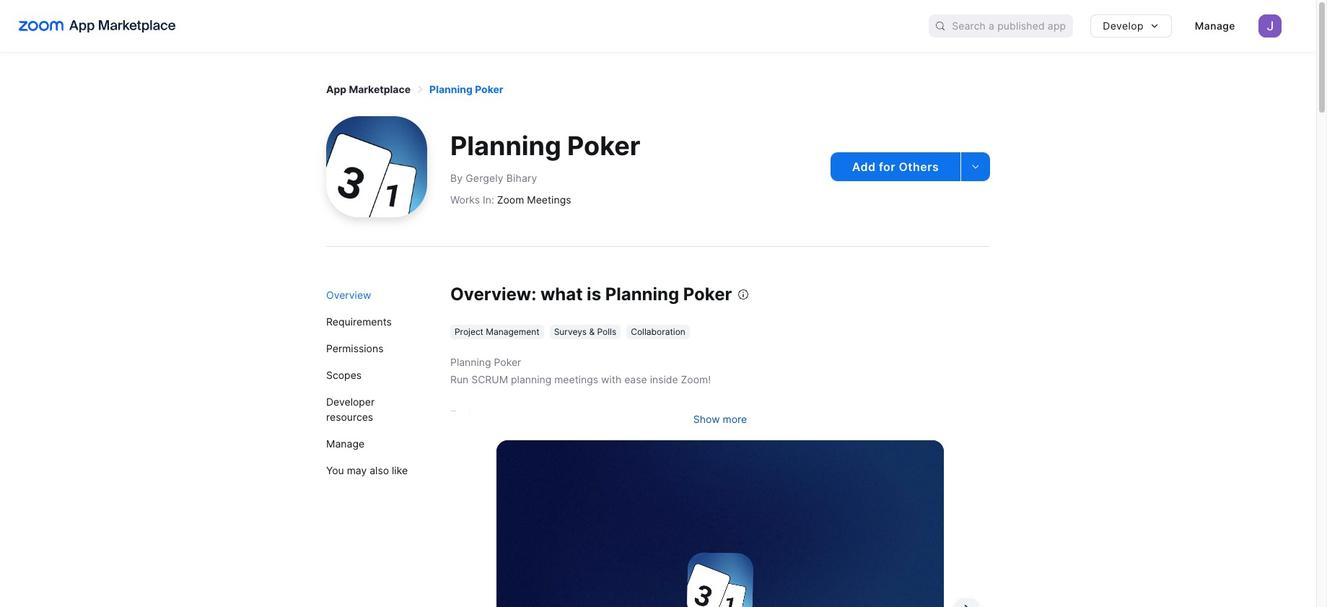 Task type: vqa. For each thing, say whether or not it's contained in the screenshot.
MORE FROM ZOOM link
no



Task type: describe. For each thing, give the bounding box(es) containing it.
marketplace
[[349, 83, 411, 95]]

developer resources link
[[326, 388, 424, 430]]

overview
[[326, 289, 371, 301]]

with
[[601, 373, 622, 386]]

breadcrumb navigation
[[326, 83, 990, 95]]

planning inside planning poker run scrum planning meetings with ease inside zoom!
[[450, 356, 491, 368]]

scrum
[[472, 373, 508, 386]]

&
[[589, 326, 595, 337]]

collaboration
[[631, 326, 686, 337]]

gergely
[[466, 172, 504, 184]]

you
[[326, 464, 344, 476]]

like
[[392, 464, 408, 476]]

others
[[899, 160, 939, 174]]

arrow right image
[[415, 84, 425, 95]]

overview link
[[326, 282, 424, 308]]

what
[[541, 284, 583, 305]]

permissions
[[326, 342, 384, 354]]

search a published app element
[[929, 14, 1074, 38]]

manage for manage button
[[1195, 19, 1236, 32]]

in:
[[483, 193, 494, 205]]

meetings
[[527, 193, 571, 205]]

0 vertical spatial planning poker
[[430, 83, 504, 95]]

ease
[[625, 373, 647, 386]]

project management
[[455, 326, 540, 337]]

requirements
[[326, 315, 392, 328]]

app marketplace
[[326, 83, 411, 95]]

more
[[723, 413, 747, 425]]

show more
[[694, 413, 747, 425]]

planning poker link
[[430, 83, 504, 95]]

scopes link
[[326, 362, 424, 388]]

planning poker image
[[326, 116, 427, 217]]

by gergely bihary
[[450, 172, 537, 184]]

you may also like
[[326, 464, 408, 476]]

manage button
[[1184, 14, 1247, 38]]

zoom!
[[681, 373, 711, 386]]

project
[[455, 326, 484, 337]]

features
[[450, 408, 494, 420]]

planning
[[511, 373, 552, 386]]

planning right arrow right icon
[[430, 83, 473, 95]]

1 vertical spatial planning poker
[[450, 130, 641, 162]]

inside
[[650, 373, 678, 386]]



Task type: locate. For each thing, give the bounding box(es) containing it.
manage inside button
[[1195, 19, 1236, 32]]

add for others link
[[831, 152, 961, 181]]

show
[[694, 413, 720, 425]]

planning poker right arrow right icon
[[430, 83, 504, 95]]

0 vertical spatial manage
[[1195, 19, 1236, 32]]

is
[[587, 284, 601, 305]]

app
[[326, 83, 347, 95]]

overview: what is planning poker
[[450, 284, 732, 305]]

1 vertical spatial manage
[[326, 437, 365, 450]]

permissions link
[[326, 335, 424, 362]]

zoom
[[497, 193, 524, 205]]

developer resources
[[326, 396, 375, 423]]

developer
[[326, 396, 375, 408]]

scopes
[[326, 369, 362, 381]]

manage link
[[326, 430, 424, 457]]

manage
[[1195, 19, 1236, 32], [326, 437, 365, 450]]

add for others
[[852, 160, 939, 174]]

planning poker
[[430, 83, 504, 95], [450, 130, 641, 162]]

resources
[[326, 411, 373, 423]]

meetings
[[555, 373, 599, 386]]

planning poker run scrum planning meetings with ease inside zoom!
[[450, 356, 711, 386]]

you may also like link
[[326, 457, 424, 484]]

1 horizontal spatial manage
[[1195, 19, 1236, 32]]

manage for manage link
[[326, 437, 365, 450]]

overview:
[[450, 284, 537, 305]]

planning up collaboration
[[605, 284, 679, 305]]

planning up by gergely bihary
[[450, 130, 561, 162]]

planning poker up bihary
[[450, 130, 641, 162]]

may
[[347, 464, 367, 476]]

planning poker main content
[[312, 52, 1005, 607]]

develop
[[1103, 19, 1144, 32]]

also
[[370, 464, 389, 476]]

for
[[879, 160, 896, 174]]

show more button
[[694, 411, 747, 427]]

surveys & polls
[[554, 326, 617, 337]]

manage inside planning poker main content
[[326, 437, 365, 450]]

works in: zoom meetings
[[450, 193, 571, 205]]

works
[[450, 193, 480, 205]]

polls
[[597, 326, 617, 337]]

0 horizontal spatial manage
[[326, 437, 365, 450]]

planning
[[430, 83, 473, 95], [450, 130, 561, 162], [605, 284, 679, 305], [450, 356, 491, 368]]

app marketplace link
[[326, 83, 411, 95], [326, 83, 411, 95]]

Search text field
[[952, 15, 1074, 37]]

banner containing develop
[[0, 0, 1317, 52]]

poker
[[475, 83, 504, 95], [567, 130, 641, 162], [683, 284, 732, 305], [494, 356, 521, 368]]

bihary
[[507, 172, 537, 184]]

surveys
[[554, 326, 587, 337]]

add
[[852, 160, 876, 174]]

run
[[450, 373, 469, 386]]

management
[[486, 326, 540, 337]]

develop button
[[1091, 14, 1172, 38]]

requirements link
[[326, 308, 424, 335]]

banner
[[0, 0, 1317, 52]]

by
[[450, 172, 463, 184]]

planning up run
[[450, 356, 491, 368]]

poker inside planning poker run scrum planning meetings with ease inside zoom!
[[494, 356, 521, 368]]



